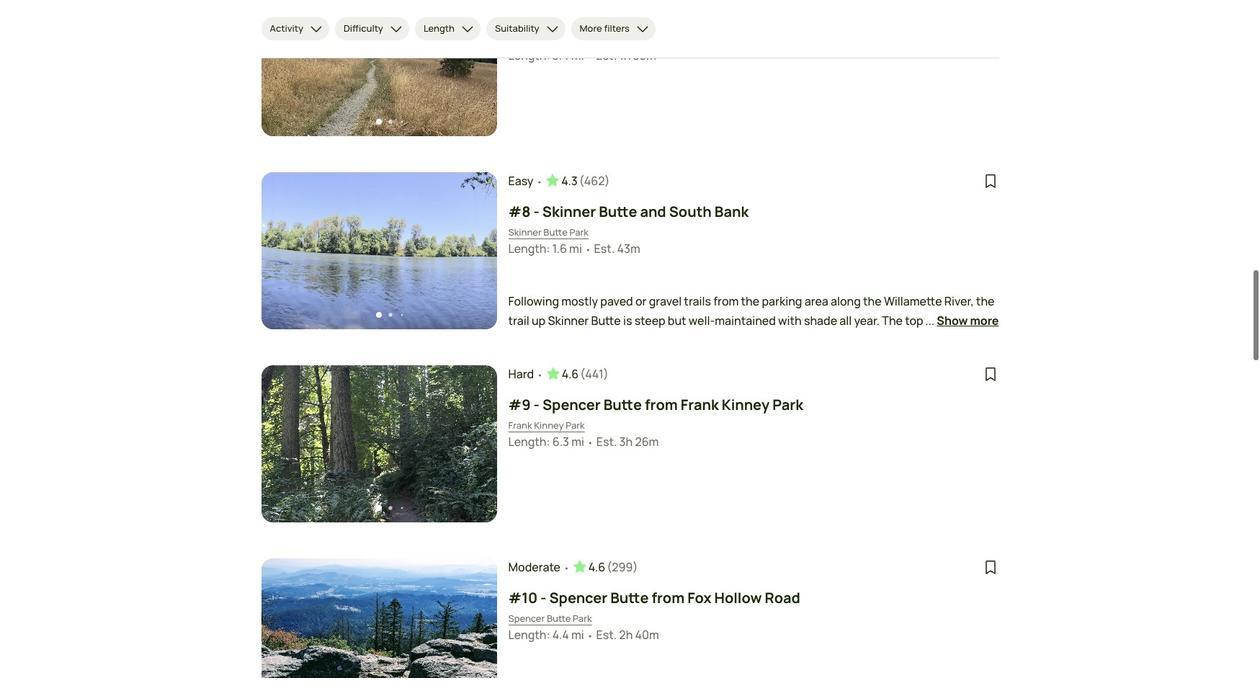 Task type: vqa. For each thing, say whether or not it's contained in the screenshot.
Privacy Policy • Terms • Cookie Policy • Manage Cookies
no



Task type: locate. For each thing, give the bounding box(es) containing it.
- inside #8 - skinner butte and south bank skinner butte park length: 1.6 mi • est. 43m
[[534, 202, 540, 221]]

navigate previous image for #8 - skinner butte and south bank
[[277, 244, 292, 258]]

add to list image for ...
[[982, 172, 999, 190]]

and inside #7 - blanton ridge, ridgeline and willamette trail blanton ridge park length: 3.4 mi • est. 1h 38m
[[714, 9, 740, 28]]

butte
[[599, 202, 637, 221], [544, 226, 568, 239], [604, 395, 642, 414], [611, 588, 649, 608], [547, 612, 571, 625]]

1 horizontal spatial kinney
[[722, 395, 770, 414]]

2 vertical spatial )
[[633, 559, 638, 575]]

difficulty button
[[335, 17, 409, 40]]

299
[[612, 559, 633, 575]]

and left south
[[640, 202, 666, 221]]

0 vertical spatial spencer
[[543, 395, 601, 414]]

0 vertical spatial kinney
[[722, 395, 770, 414]]

skinner up skinner butte park link
[[543, 202, 596, 221]]

length:
[[508, 48, 550, 63], [508, 241, 550, 257], [508, 434, 550, 450], [508, 627, 550, 643]]

navigate previous image
[[277, 244, 292, 258], [277, 630, 292, 644]]

est. inside #9 - spencer butte from frank kinney park frank kinney park length: 6.3 mi • est. 3h 26m
[[597, 434, 617, 450]]

1 vertical spatial and
[[640, 202, 666, 221]]

mi right 3.4
[[571, 48, 584, 63]]

difficulty
[[344, 22, 383, 35]]

4.6 left 441
[[562, 366, 579, 382]]

spencer up spencer butte park link
[[550, 588, 608, 608]]

more
[[580, 22, 602, 35]]

) right 4.3 at left top
[[605, 173, 610, 189]]

mi inside #9 - spencer butte from frank kinney park frank kinney park length: 6.3 mi • est. 3h 26m
[[572, 434, 585, 450]]

1 length: from the top
[[508, 48, 550, 63]]

est. left 1h
[[596, 48, 617, 63]]

• inside #9 - spencer butte from frank kinney park frank kinney park length: 6.3 mi • est. 3h 26m
[[587, 436, 594, 449]]

)
[[605, 173, 610, 189], [604, 366, 609, 382], [633, 559, 638, 575]]

1 vertical spatial skinner
[[508, 226, 542, 239]]

spencer up frank kinney park "link"
[[543, 395, 601, 414]]

2 navigate previous image from the top
[[277, 630, 292, 644]]

2 add to list image from the top
[[982, 365, 999, 383]]

add to list image
[[982, 559, 999, 576]]

from inside #9 - spencer butte from frank kinney park frank kinney park length: 6.3 mi • est. 3h 26m
[[645, 395, 678, 414]]

• right 4.4
[[587, 629, 594, 642]]

filters
[[604, 22, 630, 35]]

1 vertical spatial frank
[[508, 419, 532, 432]]

• right 1.6
[[585, 243, 591, 256]]

frank
[[681, 395, 719, 414], [508, 419, 532, 432]]

spencer for #10
[[550, 588, 608, 608]]

0 vertical spatial and
[[714, 9, 740, 28]]

2 vertical spatial (
[[607, 559, 612, 575]]

dialog
[[0, 0, 1261, 678]]

0 vertical spatial navigate previous image
[[277, 244, 292, 258]]

butte up 3h
[[604, 395, 642, 414]]

add to list image
[[982, 172, 999, 190], [982, 365, 999, 383]]

from inside #10 - spencer butte from fox hollow road spencer butte park length: 4.4 mi • est. 2h 40m
[[652, 588, 685, 608]]

butte inside #9 - spencer butte from frank kinney park frank kinney park length: 6.3 mi • est. 3h 26m
[[604, 395, 642, 414]]

and right ridgeline
[[714, 9, 740, 28]]

- for #9
[[534, 395, 540, 414]]

3 length: from the top
[[508, 434, 550, 450]]

• inside #10 - spencer butte from fox hollow road spencer butte park length: 4.4 mi • est. 2h 40m
[[587, 629, 594, 642]]

2 vertical spatial spencer
[[508, 612, 545, 625]]

#7
[[508, 9, 530, 28]]

4 length: from the top
[[508, 627, 550, 643]]

mi inside #10 - spencer butte from fox hollow road spencer butte park length: 4.4 mi • est. 2h 40m
[[572, 627, 584, 643]]

0 vertical spatial navigate previous image
[[277, 50, 292, 65]]

length: inside #7 - blanton ridge, ridgeline and willamette trail blanton ridge park length: 3.4 mi • est. 1h 38m
[[508, 48, 550, 63]]

( up #10 - spencer butte from fox hollow road spencer butte park length: 4.4 mi • est. 2h 40m
[[607, 559, 612, 575]]

- right '#10'
[[541, 588, 547, 608]]

more
[[970, 313, 999, 329]]

from for frank
[[645, 395, 678, 414]]

3.4
[[553, 48, 569, 63]]

- inside #9 - spencer butte from frank kinney park frank kinney park length: 6.3 mi • est. 3h 26m
[[534, 395, 540, 414]]

butte up 1.6
[[544, 226, 568, 239]]

...
[[926, 313, 935, 329]]

- for #7
[[532, 9, 539, 28]]

#10
[[508, 588, 538, 608]]

0 vertical spatial from
[[645, 395, 678, 414]]

3h
[[619, 434, 633, 450]]

2h
[[619, 627, 633, 643]]

1 vertical spatial )
[[604, 366, 609, 382]]

mi right 4.4
[[572, 627, 584, 643]]

blanton up 'ridge'
[[541, 9, 596, 28]]

easy
[[508, 173, 534, 189]]

park inside #10 - spencer butte from fox hollow road spencer butte park length: 4.4 mi • est. 2h 40m
[[573, 612, 592, 625]]

hard
[[508, 366, 534, 382]]

est. left 43m
[[594, 241, 615, 257]]

length: inside #9 - spencer butte from frank kinney park frank kinney park length: 6.3 mi • est. 3h 26m
[[508, 434, 550, 450]]

spencer inside #9 - spencer butte from frank kinney park frank kinney park length: 6.3 mi • est. 3h 26m
[[543, 395, 601, 414]]

blanton
[[541, 9, 596, 28], [508, 32, 542, 45]]

length: inside #10 - spencer butte from fox hollow road spencer butte park length: 4.4 mi • est. 2h 40m
[[508, 627, 550, 643]]

est.
[[596, 48, 617, 63], [594, 241, 615, 257], [597, 434, 617, 450], [596, 627, 617, 643]]

4.3 ( 462 )
[[562, 173, 610, 189]]

0 horizontal spatial 4.6
[[562, 366, 579, 382]]

length: for #7
[[508, 48, 550, 63]]

( right 4.3 at left top
[[579, 173, 584, 189]]

butte up 43m
[[599, 202, 637, 221]]

1 vertical spatial spencer
[[550, 588, 608, 608]]

navigate previous image
[[277, 50, 292, 65], [277, 437, 292, 451]]

#7 - blanton ridge, ridgeline and willamette trail blanton ridge park length: 3.4 mi • est. 1h 38m
[[508, 9, 852, 63]]

1 horizontal spatial 4.6
[[589, 559, 606, 575]]

1 vertical spatial 4.6
[[589, 559, 606, 575]]

willamette
[[743, 9, 819, 28]]

4 navigate next image from the top
[[467, 630, 481, 644]]

spencer down '#10'
[[508, 612, 545, 625]]

- right #9
[[534, 395, 540, 414]]

kinney
[[722, 395, 770, 414], [534, 419, 564, 432]]

2 length: from the top
[[508, 241, 550, 257]]

mi right 1.6
[[569, 241, 582, 257]]

4.6 left 299
[[589, 559, 606, 575]]

length: down frank kinney park "link"
[[508, 434, 550, 450]]

1 vertical spatial add to list image
[[982, 365, 999, 383]]

) up #9 - spencer butte from frank kinney park frank kinney park length: 6.3 mi • est. 3h 26m
[[604, 366, 609, 382]]

park for fox
[[573, 612, 592, 625]]

- inside #10 - spencer butte from fox hollow road spencer butte park length: 4.4 mi • est. 2h 40m
[[541, 588, 547, 608]]

(
[[579, 173, 584, 189], [580, 366, 585, 382], [607, 559, 612, 575]]

4.6 ( 441 )
[[562, 366, 609, 382]]

mi inside #7 - blanton ridge, ridgeline and willamette trail blanton ridge park length: 3.4 mi • est. 1h 38m
[[571, 48, 584, 63]]

• right easy on the left of the page
[[537, 175, 543, 188]]

( for #8
[[579, 173, 584, 189]]

blanton down #7 in the top of the page
[[508, 32, 542, 45]]

1 vertical spatial kinney
[[534, 419, 564, 432]]

• right 6.3
[[587, 436, 594, 449]]

length: down skinner butte park link
[[508, 241, 550, 257]]

0 vertical spatial 4.6
[[562, 366, 579, 382]]

suitability button
[[486, 17, 565, 40]]

est. inside #10 - spencer butte from fox hollow road spencer butte park length: 4.4 mi • est. 2h 40m
[[596, 627, 617, 643]]

skinner down #8
[[508, 226, 542, 239]]

) up #10 - spencer butte from fox hollow road spencer butte park length: 4.4 mi • est. 2h 40m
[[633, 559, 638, 575]]

• right hard
[[537, 368, 543, 381]]

- inside #7 - blanton ridge, ridgeline and willamette trail blanton ridge park length: 3.4 mi • est. 1h 38m
[[532, 9, 539, 28]]

( for #9
[[580, 366, 585, 382]]

4.6
[[562, 366, 579, 382], [589, 559, 606, 575]]

ridgeline
[[645, 9, 711, 28]]

1 add to list image from the top
[[982, 172, 999, 190]]

est. inside #7 - blanton ridge, ridgeline and willamette trail blanton ridge park length: 3.4 mi • est. 1h 38m
[[596, 48, 617, 63]]

length: down blanton ridge park link
[[508, 48, 550, 63]]

- for #10
[[541, 588, 547, 608]]

1 navigate next image from the top
[[467, 50, 481, 65]]

#8
[[508, 202, 531, 221]]

- right #7 in the top of the page
[[532, 9, 539, 28]]

park inside #7 - blanton ridge, ridgeline and willamette trail blanton ridge park length: 3.4 mi • est. 1h 38m
[[571, 32, 590, 45]]

skinner
[[543, 202, 596, 221], [508, 226, 542, 239]]

1h
[[619, 48, 631, 63]]

est. left 2h on the bottom of page
[[596, 627, 617, 643]]

- for #8
[[534, 202, 540, 221]]

length: down spencer butte park link
[[508, 627, 550, 643]]

mi right 6.3
[[572, 434, 585, 450]]

0 horizontal spatial skinner
[[508, 226, 542, 239]]

1 navigate previous image from the top
[[277, 244, 292, 258]]

3 navigate next image from the top
[[467, 437, 481, 451]]

• down more
[[587, 50, 593, 63]]

ridge
[[544, 32, 569, 45]]

trail
[[822, 9, 852, 28]]

• right moderate
[[564, 561, 570, 574]]

spencer
[[543, 395, 601, 414], [550, 588, 608, 608], [508, 612, 545, 625]]

- right #8
[[534, 202, 540, 221]]

26m
[[635, 434, 659, 450]]

0 vertical spatial )
[[605, 173, 610, 189]]

) for south
[[605, 173, 610, 189]]

( right hard •
[[580, 366, 585, 382]]

4.4
[[553, 627, 569, 643]]

#9
[[508, 395, 531, 414]]

1 horizontal spatial frank
[[681, 395, 719, 414]]

0 vertical spatial add to list image
[[982, 172, 999, 190]]

1 vertical spatial (
[[580, 366, 585, 382]]

est. left 3h
[[597, 434, 617, 450]]

navigate next image
[[467, 50, 481, 65], [467, 244, 481, 258], [467, 437, 481, 451], [467, 630, 481, 644]]

1 horizontal spatial skinner
[[543, 202, 596, 221]]

from left fox
[[652, 588, 685, 608]]

•
[[587, 50, 593, 63], [537, 175, 543, 188], [585, 243, 591, 256], [537, 368, 543, 381], [587, 436, 594, 449], [564, 561, 570, 574], [587, 629, 594, 642]]

park
[[571, 32, 590, 45], [570, 226, 589, 239], [773, 395, 804, 414], [566, 419, 585, 432], [573, 612, 592, 625]]

more filters
[[580, 22, 630, 35]]

2 navigate next image from the top
[[467, 244, 481, 258]]

43m
[[617, 241, 641, 257]]

0 horizontal spatial and
[[640, 202, 666, 221]]

ridge,
[[599, 9, 643, 28]]

mi for #7
[[571, 48, 584, 63]]

and
[[714, 9, 740, 28], [640, 202, 666, 221]]

4.6 for #9
[[562, 366, 579, 382]]

0 vertical spatial (
[[579, 173, 584, 189]]

1 vertical spatial from
[[652, 588, 685, 608]]

from up 26m
[[645, 395, 678, 414]]

navigate next image for #10 - spencer butte from fox hollow road
[[467, 630, 481, 644]]

easy •
[[508, 173, 543, 189]]

cookie consent banner dialog
[[17, 610, 1243, 661]]

1 horizontal spatial and
[[714, 9, 740, 28]]

from
[[645, 395, 678, 414], [652, 588, 685, 608]]

butte down 299
[[611, 588, 649, 608]]

mi
[[571, 48, 584, 63], [569, 241, 582, 257], [572, 434, 585, 450], [572, 627, 584, 643]]

-
[[532, 9, 539, 28], [534, 202, 540, 221], [534, 395, 540, 414], [541, 588, 547, 608]]

spencer for #9
[[543, 395, 601, 414]]

1 vertical spatial navigate previous image
[[277, 437, 292, 451]]

#10 - spencer butte from fox hollow road spencer butte park length: 4.4 mi • est. 2h 40m
[[508, 588, 801, 643]]

1 vertical spatial navigate previous image
[[277, 630, 292, 644]]



Task type: describe. For each thing, give the bounding box(es) containing it.
0 horizontal spatial frank
[[508, 419, 532, 432]]

and inside #8 - skinner butte and south bank skinner butte park length: 1.6 mi • est. 43m
[[640, 202, 666, 221]]

1 navigate previous image from the top
[[277, 50, 292, 65]]

38m
[[633, 48, 656, 63]]

moderate
[[508, 559, 561, 575]]

suitability
[[495, 22, 540, 35]]

butte up 4.4
[[547, 612, 571, 625]]

spencer butte park link
[[508, 612, 592, 626]]

1.6
[[553, 241, 567, 257]]

1 vertical spatial blanton
[[508, 32, 542, 45]]

( for #10
[[607, 559, 612, 575]]

road
[[765, 588, 801, 608]]

0 vertical spatial frank
[[681, 395, 719, 414]]

activity
[[270, 22, 303, 35]]

butte for #10
[[611, 588, 649, 608]]

activity button
[[261, 17, 329, 40]]

south
[[669, 202, 712, 221]]

butte for #9
[[604, 395, 642, 414]]

navigate previous image for •
[[277, 630, 292, 644]]

#8 - skinner butte and south bank skinner butte park length: 1.6 mi • est. 43m
[[508, 202, 749, 257]]

hard •
[[508, 366, 543, 382]]

mi for #9
[[572, 434, 585, 450]]

length
[[424, 22, 455, 35]]

hollow
[[715, 588, 762, 608]]

#9 - spencer butte from frank kinney park frank kinney park length: 6.3 mi • est. 3h 26m
[[508, 395, 804, 450]]

) for fox
[[633, 559, 638, 575]]

4.3
[[562, 173, 578, 189]]

park for and
[[571, 32, 590, 45]]

park inside #8 - skinner butte and south bank skinner butte park length: 1.6 mi • est. 43m
[[570, 226, 589, 239]]

add to list image for #9 - spencer butte from frank kinney park
[[982, 365, 999, 383]]

0 vertical spatial blanton
[[541, 9, 596, 28]]

from for fox
[[652, 588, 685, 608]]

navigate next image for ...
[[467, 244, 481, 258]]

4.6 ( 299 )
[[589, 559, 638, 575]]

441
[[585, 366, 604, 382]]

462
[[584, 173, 605, 189]]

• inside hard •
[[537, 368, 543, 381]]

est. for #9
[[597, 434, 617, 450]]

... show more
[[926, 313, 999, 329]]

fox
[[688, 588, 712, 608]]

mi for #10
[[572, 627, 584, 643]]

2 navigate previous image from the top
[[277, 437, 292, 451]]

est. inside #8 - skinner butte and south bank skinner butte park length: 1.6 mi • est. 43m
[[594, 241, 615, 257]]

blanton ridge park link
[[508, 32, 590, 46]]

• inside #8 - skinner butte and south bank skinner butte park length: 1.6 mi • est. 43m
[[585, 243, 591, 256]]

6.3
[[553, 434, 569, 450]]

mi inside #8 - skinner butte and south bank skinner butte park length: 1.6 mi • est. 43m
[[569, 241, 582, 257]]

navigate next image for #9 - spencer butte from frank kinney park
[[467, 437, 481, 451]]

0 vertical spatial skinner
[[543, 202, 596, 221]]

show
[[937, 313, 968, 329]]

4.6 for #10
[[589, 559, 606, 575]]

40m
[[635, 627, 659, 643]]

length button
[[415, 17, 481, 40]]

skinner butte park link
[[508, 226, 589, 240]]

park for frank
[[566, 419, 585, 432]]

• inside easy •
[[537, 175, 543, 188]]

frank kinney park link
[[508, 419, 585, 433]]

• inside moderate •
[[564, 561, 570, 574]]

butte for #8
[[599, 202, 637, 221]]

length: inside #8 - skinner butte and south bank skinner butte park length: 1.6 mi • est. 43m
[[508, 241, 550, 257]]

moderate •
[[508, 559, 570, 575]]

0 horizontal spatial kinney
[[534, 419, 564, 432]]

) for frank
[[604, 366, 609, 382]]

length: for #9
[[508, 434, 550, 450]]

more filters button
[[571, 17, 656, 40]]

bank
[[715, 202, 749, 221]]

length: for #10
[[508, 627, 550, 643]]

• inside #7 - blanton ridge, ridgeline and willamette trail blanton ridge park length: 3.4 mi • est. 1h 38m
[[587, 50, 593, 63]]

est. for #7
[[596, 48, 617, 63]]

est. for #10
[[596, 627, 617, 643]]



